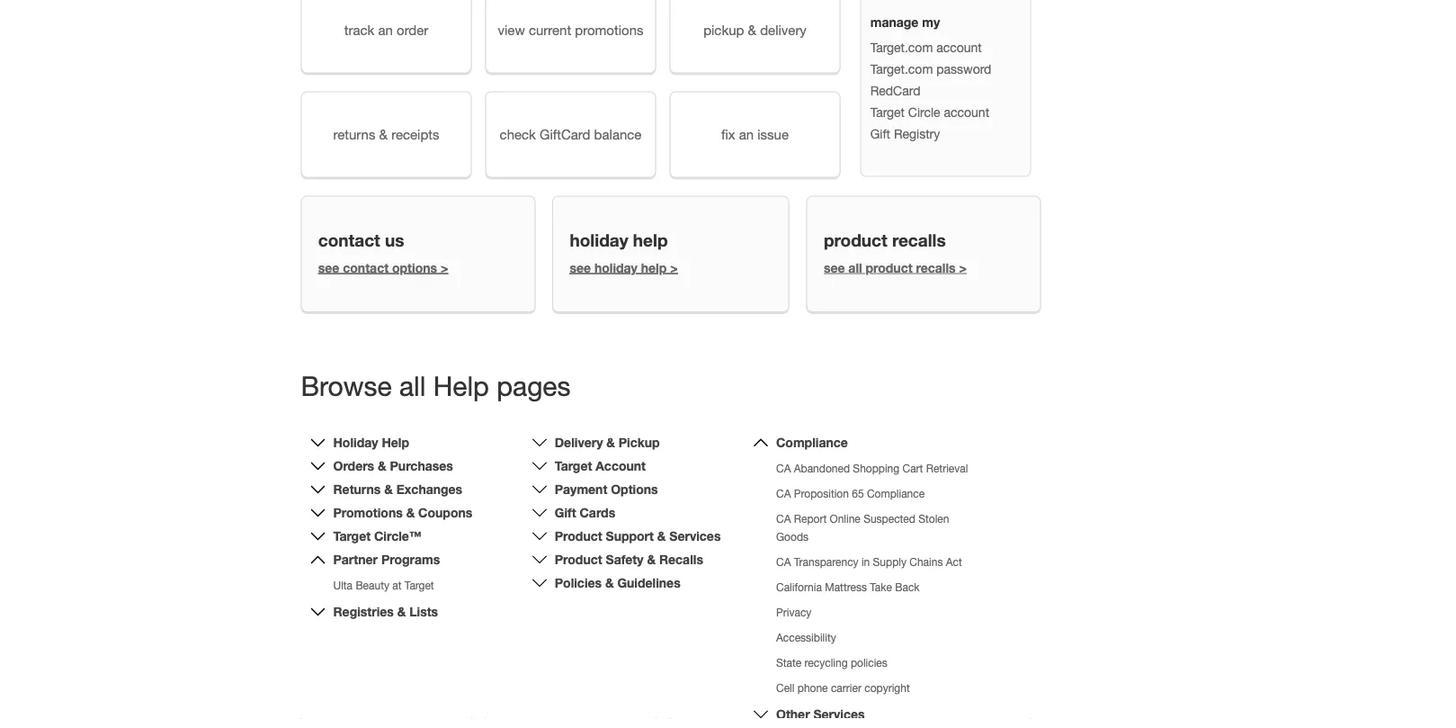 Task type: locate. For each thing, give the bounding box(es) containing it.
2 horizontal spatial see
[[824, 260, 845, 275]]

lists
[[410, 604, 438, 619]]

2 ca from the top
[[777, 487, 791, 500]]

& for pickup
[[607, 435, 615, 450]]

order
[[397, 22, 429, 38]]

gift cards
[[555, 505, 616, 520]]

0 vertical spatial holiday
[[570, 230, 629, 250]]

delivery & pickup
[[555, 435, 660, 450]]

help left pages
[[433, 370, 489, 401]]

see down contact us
[[318, 260, 340, 275]]

registries & lists link
[[333, 604, 438, 619]]

product recalls
[[824, 230, 946, 250]]

1 vertical spatial contact
[[343, 260, 389, 275]]

2 see from the left
[[570, 260, 591, 275]]

& up guidelines
[[647, 552, 656, 567]]

take
[[870, 581, 893, 593]]

gift
[[871, 126, 891, 141], [555, 505, 576, 520]]

& down safety
[[606, 575, 614, 590]]

& down orders & purchases
[[385, 482, 393, 497]]

all for see
[[849, 260, 863, 275]]

contact down contact us
[[343, 260, 389, 275]]

product down product recalls
[[866, 260, 913, 275]]

promotions & coupons
[[333, 505, 473, 520]]

0 horizontal spatial an
[[378, 22, 393, 38]]

view current promotions link
[[485, 0, 656, 73]]

& for purchases
[[378, 458, 387, 473]]

& up circle™
[[406, 505, 415, 520]]

see all product recalls > link
[[824, 260, 967, 275]]

partner programs
[[333, 552, 440, 567]]

2 > from the left
[[671, 260, 678, 275]]

2 target.com from the top
[[871, 61, 933, 76]]

carrier
[[831, 682, 862, 694]]

1 horizontal spatial help
[[433, 370, 489, 401]]

2 horizontal spatial >
[[960, 260, 967, 275]]

1 vertical spatial an
[[739, 126, 754, 142]]

at
[[393, 579, 402, 592]]

& for exchanges
[[385, 482, 393, 497]]

proposition
[[794, 487, 849, 500]]

abandoned
[[794, 462, 850, 475]]

& left the lists
[[398, 604, 406, 619]]

privacy link
[[777, 606, 812, 619]]

1 horizontal spatial >
[[671, 260, 678, 275]]

see for holiday help
[[570, 260, 591, 275]]

registries
[[333, 604, 394, 619]]

see down holiday help
[[570, 260, 591, 275]]

pickup
[[704, 22, 745, 38]]

see holiday help >
[[570, 260, 678, 275]]

contact up see contact options >
[[318, 230, 380, 250]]

0 vertical spatial an
[[378, 22, 393, 38]]

target
[[871, 105, 905, 120], [555, 458, 592, 473], [333, 529, 371, 543], [405, 579, 434, 592]]

orders & purchases
[[333, 458, 453, 473]]

target down 'redcard'
[[871, 105, 905, 120]]

0 vertical spatial product
[[555, 529, 603, 543]]

> for us
[[441, 260, 448, 275]]

browse
[[301, 370, 392, 401]]

target inside target.com account target.com password redcard target circle account gift registry
[[871, 105, 905, 120]]

all down product recalls
[[849, 260, 863, 275]]

& up account
[[607, 435, 615, 450]]

returns & exchanges link
[[333, 482, 463, 497]]

target circle account link
[[871, 105, 990, 120]]

target account
[[555, 458, 646, 473]]

target.com
[[871, 40, 933, 55], [871, 61, 933, 76]]

support
[[606, 529, 654, 543]]

ca left proposition
[[777, 487, 791, 500]]

contact us
[[318, 230, 405, 250]]

product up see all product recalls >
[[824, 230, 888, 250]]

1 product from the top
[[555, 529, 603, 543]]

1 see from the left
[[318, 260, 340, 275]]

act
[[946, 556, 963, 568]]

& for lists
[[398, 604, 406, 619]]

65
[[852, 487, 864, 500]]

an right "track"
[[378, 22, 393, 38]]

online
[[830, 512, 861, 525]]

3 ca from the top
[[777, 512, 791, 525]]

1 vertical spatial help
[[382, 435, 409, 450]]

4 ca from the top
[[777, 556, 791, 568]]

1 horizontal spatial an
[[739, 126, 754, 142]]

holiday down holiday help
[[595, 260, 638, 275]]

retrieval
[[927, 462, 969, 475]]

accessibility
[[777, 631, 837, 644]]

1 horizontal spatial all
[[849, 260, 863, 275]]

california mattress take back link
[[777, 581, 920, 593]]

0 vertical spatial gift
[[871, 126, 891, 141]]

help up see holiday help > link
[[633, 230, 668, 250]]

2 product from the top
[[555, 552, 603, 567]]

holiday help
[[333, 435, 409, 450]]

1 vertical spatial holiday
[[595, 260, 638, 275]]

product for product safety & recalls
[[555, 552, 603, 567]]

recalls down product recalls
[[917, 260, 956, 275]]

cell phone carrier copyright
[[777, 682, 910, 694]]

target up partner
[[333, 529, 371, 543]]

circle™
[[374, 529, 422, 543]]

help
[[633, 230, 668, 250], [641, 260, 667, 275]]

& for guidelines
[[606, 575, 614, 590]]

ca for ca proposition 65 compliance
[[777, 487, 791, 500]]

help up orders & purchases link
[[382, 435, 409, 450]]

0 horizontal spatial see
[[318, 260, 340, 275]]

3 > from the left
[[960, 260, 967, 275]]

ca down goods
[[777, 556, 791, 568]]

& for delivery
[[748, 22, 757, 38]]

state recycling policies link
[[777, 656, 888, 669]]

check giftcard balance link
[[485, 91, 656, 178]]

product
[[555, 529, 603, 543], [555, 552, 603, 567]]

0 vertical spatial compliance
[[777, 435, 848, 450]]

orders
[[333, 458, 374, 473]]

1 horizontal spatial see
[[570, 260, 591, 275]]

1 ca from the top
[[777, 462, 791, 475]]

1 horizontal spatial compliance
[[867, 487, 925, 500]]

promotions
[[575, 22, 644, 38]]

stolen
[[919, 512, 950, 525]]

ulta beauty at target link
[[333, 579, 434, 592]]

0 horizontal spatial compliance
[[777, 435, 848, 450]]

0 horizontal spatial help
[[382, 435, 409, 450]]

product up policies
[[555, 552, 603, 567]]

contact
[[318, 230, 380, 250], [343, 260, 389, 275]]

0 vertical spatial target.com
[[871, 40, 933, 55]]

1 horizontal spatial gift
[[871, 126, 891, 141]]

1 vertical spatial product
[[866, 260, 913, 275]]

ulta
[[333, 579, 353, 592]]

& right returns
[[379, 126, 388, 142]]

gift left registry
[[871, 126, 891, 141]]

all right browse
[[399, 370, 426, 401]]

0 vertical spatial all
[[849, 260, 863, 275]]

compliance up suspected
[[867, 487, 925, 500]]

0 vertical spatial product
[[824, 230, 888, 250]]

see down product recalls
[[824, 260, 845, 275]]

account right circle
[[944, 105, 990, 120]]

ca inside the ca report online suspected stolen goods
[[777, 512, 791, 525]]

gift down payment
[[555, 505, 576, 520]]

returns & exchanges
[[333, 482, 463, 497]]

help down holiday help
[[641, 260, 667, 275]]

safety
[[606, 552, 644, 567]]

0 vertical spatial account
[[937, 40, 982, 55]]

ca
[[777, 462, 791, 475], [777, 487, 791, 500], [777, 512, 791, 525], [777, 556, 791, 568]]

recycling
[[805, 656, 848, 669]]

ca for ca report online suspected stolen goods
[[777, 512, 791, 525]]

&
[[748, 22, 757, 38], [379, 126, 388, 142], [607, 435, 615, 450], [378, 458, 387, 473], [385, 482, 393, 497], [406, 505, 415, 520], [658, 529, 666, 543], [647, 552, 656, 567], [606, 575, 614, 590], [398, 604, 406, 619]]

cart
[[903, 462, 924, 475]]

ca left abandoned
[[777, 462, 791, 475]]

0 horizontal spatial all
[[399, 370, 426, 401]]

product
[[824, 230, 888, 250], [866, 260, 913, 275]]

coupons
[[419, 505, 473, 520]]

target.com up 'redcard'
[[871, 61, 933, 76]]

compliance
[[777, 435, 848, 450], [867, 487, 925, 500]]

delivery & pickup link
[[555, 435, 660, 450]]

product down gift cards link
[[555, 529, 603, 543]]

recalls
[[660, 552, 704, 567]]

1 vertical spatial product
[[555, 552, 603, 567]]

redcard link
[[871, 83, 921, 98]]

1 vertical spatial help
[[641, 260, 667, 275]]

ca for ca transparency in supply chains act
[[777, 556, 791, 568]]

compliance up abandoned
[[777, 435, 848, 450]]

help
[[433, 370, 489, 401], [382, 435, 409, 450]]

ca abandoned shopping cart retrieval
[[777, 462, 969, 475]]

& right pickup
[[748, 22, 757, 38]]

ca proposition 65 compliance
[[777, 487, 925, 500]]

0 vertical spatial help
[[433, 370, 489, 401]]

returns & receipts link
[[301, 91, 472, 178]]

policies
[[851, 656, 888, 669]]

0 horizontal spatial >
[[441, 260, 448, 275]]

holiday up see holiday help > link
[[570, 230, 629, 250]]

1 > from the left
[[441, 260, 448, 275]]

account up the password
[[937, 40, 982, 55]]

1 target.com from the top
[[871, 40, 933, 55]]

recalls up see all product recalls >
[[893, 230, 946, 250]]

an for track
[[378, 22, 393, 38]]

see contact options >
[[318, 260, 448, 275]]

& down holiday help 'link'
[[378, 458, 387, 473]]

see holiday help > link
[[570, 260, 678, 275]]

goods
[[777, 530, 809, 543]]

password
[[937, 61, 992, 76]]

registries & lists
[[333, 604, 438, 619]]

1 vertical spatial all
[[399, 370, 426, 401]]

an right fix
[[739, 126, 754, 142]]

options
[[611, 482, 658, 497]]

see contact options > link
[[318, 260, 448, 275]]

target.com down manage my
[[871, 40, 933, 55]]

1 vertical spatial target.com
[[871, 61, 933, 76]]

1 vertical spatial gift
[[555, 505, 576, 520]]

ca up goods
[[777, 512, 791, 525]]

product safety & recalls
[[555, 552, 704, 567]]



Task type: describe. For each thing, give the bounding box(es) containing it.
3 see from the left
[[824, 260, 845, 275]]

ca report online suspected stolen goods
[[777, 512, 950, 543]]

check
[[500, 126, 536, 142]]

mattress
[[825, 581, 867, 593]]

view
[[498, 22, 525, 38]]

state recycling policies
[[777, 656, 888, 669]]

pickup
[[619, 435, 660, 450]]

target right at
[[405, 579, 434, 592]]

registry
[[894, 126, 941, 141]]

target circle™ link
[[333, 529, 422, 543]]

state
[[777, 656, 802, 669]]

product for product support & services
[[555, 529, 603, 543]]

ca for ca abandoned shopping cart retrieval
[[777, 462, 791, 475]]

programs
[[381, 552, 440, 567]]

orders & purchases link
[[333, 458, 453, 473]]

giftcard
[[540, 126, 591, 142]]

& for receipts
[[379, 126, 388, 142]]

issue
[[758, 126, 789, 142]]

exchanges
[[397, 482, 463, 497]]

target.com password link
[[871, 61, 992, 76]]

holiday help link
[[333, 435, 409, 450]]

an for fix
[[739, 126, 754, 142]]

delivery
[[761, 22, 807, 38]]

target down delivery
[[555, 458, 592, 473]]

phone
[[798, 682, 828, 694]]

ca transparency in supply chains act
[[777, 556, 963, 568]]

see all product recalls >
[[824, 260, 967, 275]]

product support & services link
[[555, 529, 721, 543]]

promotions & coupons link
[[333, 505, 473, 520]]

current
[[529, 22, 572, 38]]

chains
[[910, 556, 943, 568]]

see for contact us
[[318, 260, 340, 275]]

in
[[862, 556, 870, 568]]

returns
[[333, 482, 381, 497]]

1 vertical spatial account
[[944, 105, 990, 120]]

redcard
[[871, 83, 921, 98]]

gift cards link
[[555, 505, 616, 520]]

shopping
[[853, 462, 900, 475]]

& up recalls on the left
[[658, 529, 666, 543]]

& for coupons
[[406, 505, 415, 520]]

1 vertical spatial compliance
[[867, 487, 925, 500]]

policies & guidelines
[[555, 575, 681, 590]]

ca transparency in supply chains act link
[[777, 556, 963, 568]]

cell
[[777, 682, 795, 694]]

track an order link
[[301, 0, 472, 73]]

target.com account link
[[871, 40, 982, 55]]

options
[[392, 260, 437, 275]]

ca report online suspected stolen goods link
[[777, 512, 950, 543]]

manage
[[871, 15, 919, 30]]

privacy
[[777, 606, 812, 619]]

compliance link
[[777, 435, 848, 450]]

gift inside target.com account target.com password redcard target circle account gift registry
[[871, 126, 891, 141]]

delivery
[[555, 435, 603, 450]]

track an order
[[344, 22, 429, 38]]

services
[[670, 529, 721, 543]]

browse all help pages
[[301, 370, 571, 401]]

beauty
[[356, 579, 390, 592]]

suspected
[[864, 512, 916, 525]]

purchases
[[390, 458, 453, 473]]

promotions
[[333, 505, 403, 520]]

0 vertical spatial contact
[[318, 230, 380, 250]]

california
[[777, 581, 822, 593]]

all for browse
[[399, 370, 426, 401]]

returns & receipts
[[333, 126, 440, 142]]

0 horizontal spatial gift
[[555, 505, 576, 520]]

circle
[[909, 105, 941, 120]]

accessibility link
[[777, 631, 837, 644]]

fix
[[722, 126, 736, 142]]

ca proposition 65 compliance link
[[777, 487, 925, 500]]

us
[[385, 230, 405, 250]]

track
[[344, 22, 375, 38]]

product support & services
[[555, 529, 721, 543]]

policies
[[555, 575, 602, 590]]

cell phone carrier copyright link
[[777, 682, 910, 694]]

guidelines
[[618, 575, 681, 590]]

view current promotions
[[498, 22, 644, 38]]

balance
[[594, 126, 642, 142]]

report
[[794, 512, 827, 525]]

pickup & delivery
[[704, 22, 807, 38]]

> for help
[[671, 260, 678, 275]]

0 vertical spatial help
[[633, 230, 668, 250]]

target account link
[[555, 458, 646, 473]]

payment
[[555, 482, 608, 497]]

payment options link
[[555, 482, 658, 497]]

0 vertical spatial recalls
[[893, 230, 946, 250]]

1 vertical spatial recalls
[[917, 260, 956, 275]]

pages
[[497, 370, 571, 401]]

ulta beauty at target
[[333, 579, 434, 592]]

partner
[[333, 552, 378, 567]]

partner programs link
[[333, 552, 440, 567]]

fix an issue link
[[670, 91, 841, 178]]

gift registry link
[[871, 126, 941, 141]]

copyright
[[865, 682, 910, 694]]



Task type: vqa. For each thing, say whether or not it's contained in the screenshot.
bottommost covered
no



